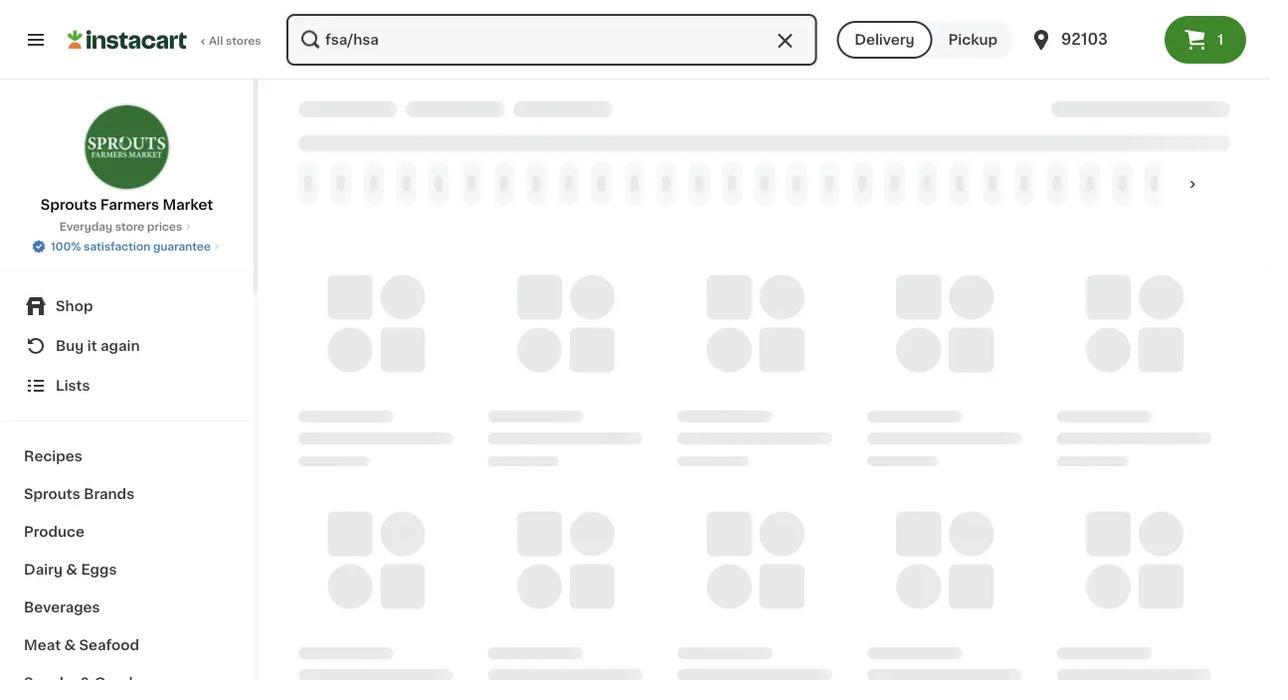 Task type: vqa. For each thing, say whether or not it's contained in the screenshot.
off
no



Task type: locate. For each thing, give the bounding box(es) containing it.
farmers
[[100, 198, 159, 212]]

buy
[[56, 339, 84, 353]]

prices
[[147, 221, 182, 232]]

&
[[66, 563, 78, 577], [64, 639, 76, 653]]

sprouts brands
[[24, 488, 135, 502]]

delivery button
[[837, 21, 933, 59]]

sprouts up everyday at left
[[41, 198, 97, 212]]

100% satisfaction guarantee
[[51, 241, 211, 252]]

all
[[209, 35, 223, 46]]

& left eggs
[[66, 563, 78, 577]]

eggs
[[81, 563, 117, 577]]

1 button
[[1165, 16, 1247, 64]]

sprouts farmers market
[[41, 198, 213, 212]]

None search field
[[285, 12, 819, 68]]

1 vertical spatial &
[[64, 639, 76, 653]]

meat & seafood link
[[12, 627, 242, 665]]

0 vertical spatial &
[[66, 563, 78, 577]]

92103
[[1062, 32, 1109, 47]]

0 vertical spatial sprouts
[[41, 198, 97, 212]]

100%
[[51, 241, 81, 252]]

& right "meat"
[[64, 639, 76, 653]]

beverages
[[24, 601, 100, 615]]

sprouts down recipes
[[24, 488, 80, 502]]

guarantee
[[153, 241, 211, 252]]

brands
[[84, 488, 135, 502]]

buy it again
[[56, 339, 140, 353]]

all stores link
[[68, 12, 263, 68]]

sprouts
[[41, 198, 97, 212], [24, 488, 80, 502]]

everyday store prices
[[59, 221, 182, 232]]

100% satisfaction guarantee button
[[31, 235, 223, 255]]

1
[[1219, 33, 1225, 47]]

1 vertical spatial sprouts
[[24, 488, 80, 502]]



Task type: describe. For each thing, give the bounding box(es) containing it.
delivery
[[855, 33, 915, 47]]

pickup button
[[933, 21, 1014, 59]]

everyday store prices link
[[59, 219, 194, 235]]

lists link
[[12, 366, 242, 406]]

92103 button
[[1030, 12, 1150, 68]]

& for dairy
[[66, 563, 78, 577]]

stores
[[226, 35, 261, 46]]

meat & seafood
[[24, 639, 139, 653]]

Search field
[[287, 14, 817, 66]]

produce
[[24, 526, 85, 539]]

market
[[163, 198, 213, 212]]

sprouts for sprouts brands
[[24, 488, 80, 502]]

dairy & eggs link
[[12, 551, 242, 589]]

instacart logo image
[[68, 28, 187, 52]]

sprouts brands link
[[12, 476, 242, 514]]

buy it again link
[[12, 326, 242, 366]]

service type group
[[837, 21, 1014, 59]]

pickup
[[949, 33, 998, 47]]

beverages link
[[12, 589, 242, 627]]

sprouts farmers market logo image
[[83, 104, 171, 191]]

store
[[115, 221, 145, 232]]

& for meat
[[64, 639, 76, 653]]

again
[[101, 339, 140, 353]]

produce link
[[12, 514, 242, 551]]

meat
[[24, 639, 61, 653]]

dairy & eggs
[[24, 563, 117, 577]]

shop
[[56, 300, 93, 314]]

satisfaction
[[84, 241, 151, 252]]

lists
[[56, 379, 90, 393]]

sprouts farmers market link
[[41, 104, 213, 215]]

it
[[87, 339, 97, 353]]

seafood
[[79, 639, 139, 653]]

everyday
[[59, 221, 113, 232]]

shop link
[[12, 287, 242, 326]]

sprouts for sprouts farmers market
[[41, 198, 97, 212]]

dairy
[[24, 563, 63, 577]]

recipes
[[24, 450, 82, 464]]

all stores
[[209, 35, 261, 46]]

recipes link
[[12, 438, 242, 476]]



